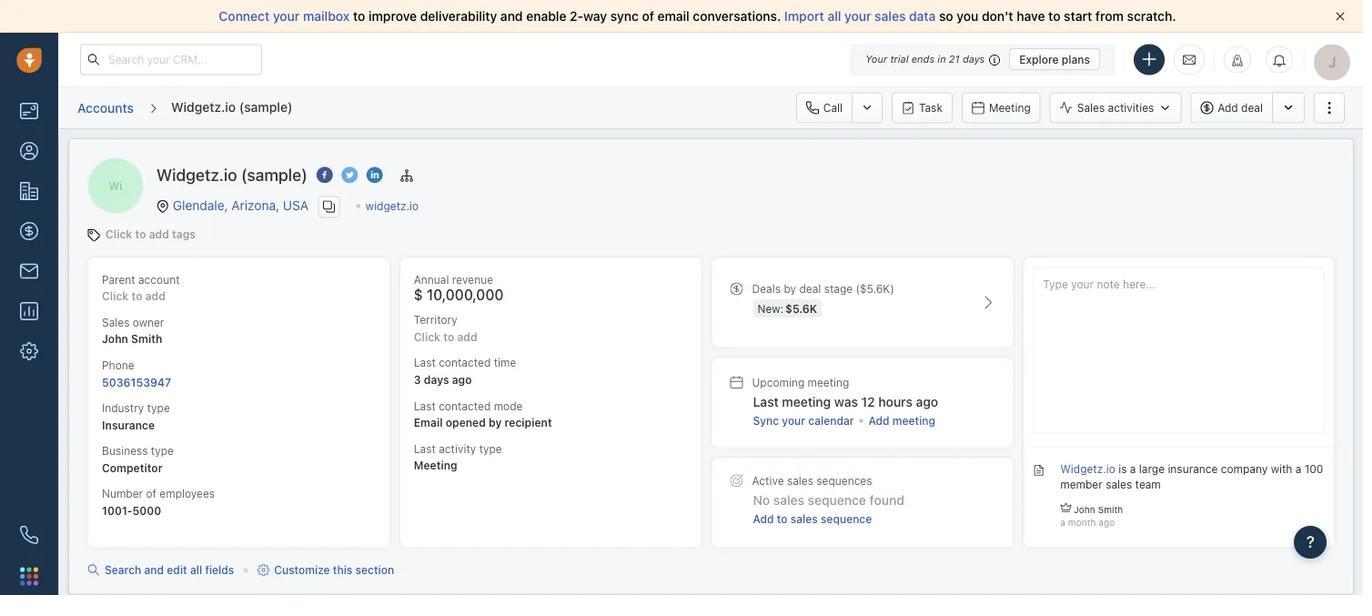 Task type: describe. For each thing, give the bounding box(es) containing it.
search and edit all fields
[[105, 564, 234, 577]]

your for calendar
[[782, 415, 806, 428]]

linkedin circled image
[[367, 165, 383, 185]]

1 vertical spatial sequence
[[821, 513, 872, 526]]

meeting inside last activity type meeting
[[414, 459, 458, 472]]

last contacted mode email opened by recipient
[[414, 400, 552, 429]]

active
[[753, 475, 784, 488]]

insurance
[[102, 419, 155, 431]]

your for mailbox
[[273, 9, 300, 24]]

add for add deal
[[1219, 101, 1239, 114]]

section
[[356, 564, 394, 577]]

add meeting
[[869, 415, 936, 428]]

task
[[920, 102, 943, 114]]

ends
[[912, 53, 935, 65]]

trial
[[891, 53, 909, 65]]

revenue
[[452, 273, 493, 286]]

import
[[785, 9, 825, 24]]

3
[[414, 374, 421, 386]]

phone
[[102, 359, 134, 372]]

annual
[[414, 273, 449, 286]]

100
[[1305, 463, 1324, 476]]

0 vertical spatial widgetz.io (sample)
[[171, 99, 293, 114]]

widgetz.io
[[366, 199, 419, 212]]

industry
[[102, 402, 144, 415]]

active sales sequences
[[753, 475, 873, 488]]

connect
[[219, 9, 270, 24]]

a month ago
[[1061, 517, 1116, 528]]

explore plans
[[1020, 53, 1091, 66]]

parent
[[102, 273, 135, 286]]

add inside parent account click to add
[[145, 290, 166, 303]]

widgetz.io link
[[1061, 463, 1116, 476]]

customize this section
[[274, 564, 394, 577]]

0 horizontal spatial a
[[1061, 517, 1066, 528]]

1 horizontal spatial of
[[642, 9, 655, 24]]

5000
[[133, 505, 161, 517]]

calendar
[[809, 415, 855, 428]]

time
[[494, 357, 516, 369]]

is
[[1119, 463, 1128, 476]]

way
[[584, 9, 607, 24]]

5036153947
[[102, 376, 171, 389]]

john smith
[[1075, 504, 1124, 515]]

sales right active
[[787, 475, 814, 488]]

last activity type meeting
[[414, 443, 502, 472]]

mode
[[494, 400, 523, 412]]

upcoming meeting
[[753, 376, 850, 389]]

email
[[658, 9, 690, 24]]

sync your calendar link
[[753, 413, 855, 429]]

deals by deal stage ($5.6k)
[[753, 283, 895, 296]]

of inside number of employees 1001-5000
[[146, 488, 157, 500]]

add to sales sequence link
[[753, 512, 872, 530]]

don't
[[982, 9, 1014, 24]]

5036153947 link
[[102, 376, 171, 389]]

opened
[[446, 417, 486, 429]]

sales for sales owner john smith
[[102, 316, 130, 329]]

0 vertical spatial all
[[828, 9, 842, 24]]

$
[[414, 286, 423, 304]]

number
[[102, 488, 143, 500]]

meeting for last
[[782, 394, 832, 409]]

last contacted time 3 days ago
[[414, 357, 516, 386]]

meeting for add
[[893, 415, 936, 428]]

search
[[105, 564, 141, 577]]

import all your sales data link
[[785, 9, 940, 24]]

connect your mailbox to improve deliverability and enable 2-way sync of email conversations. import all your sales data so you don't have to start from scratch.
[[219, 9, 1177, 24]]

deals
[[753, 283, 781, 296]]

is a large insurance company with a 100 member sales team
[[1061, 463, 1324, 491]]

employees
[[160, 488, 215, 500]]

type for business type competitor
[[151, 445, 174, 457]]

owner
[[133, 316, 164, 329]]

meeting button
[[962, 92, 1041, 123]]

1 horizontal spatial john
[[1075, 504, 1096, 515]]

sales for sales activities
[[1078, 101, 1106, 114]]

explore
[[1020, 53, 1059, 66]]

last meeting was 12 hours ago
[[753, 394, 939, 409]]

team
[[1136, 479, 1162, 491]]

wi button
[[87, 158, 144, 214]]

add for add meeting
[[869, 415, 890, 428]]

to inside no sales sequence found add to sales sequence
[[777, 513, 788, 526]]

arizona,
[[232, 198, 280, 213]]

business type competitor
[[102, 445, 174, 474]]

call link
[[797, 92, 852, 123]]

0 vertical spatial (sample)
[[239, 99, 293, 114]]

your
[[866, 53, 888, 65]]

1 horizontal spatial and
[[501, 9, 523, 24]]

add deal button
[[1191, 92, 1273, 123]]

task button
[[892, 92, 953, 123]]

found
[[870, 493, 905, 508]]

wi
[[109, 179, 122, 192]]

improve
[[369, 9, 417, 24]]

mailbox
[[303, 9, 350, 24]]

accounts
[[77, 100, 134, 115]]

in
[[938, 53, 947, 65]]

upcoming
[[753, 376, 805, 389]]

add meeting link
[[869, 413, 936, 429]]

fields
[[205, 564, 234, 577]]

days inside last contacted time 3 days ago
[[424, 374, 449, 386]]

edit
[[167, 564, 187, 577]]

send email image
[[1184, 52, 1196, 67]]

to inside parent account click to add
[[132, 290, 142, 303]]

company
[[1222, 463, 1269, 476]]

facebook circled image
[[317, 165, 333, 185]]

email
[[414, 417, 443, 429]]

activities
[[1109, 101, 1155, 114]]

all inside 'search and edit all fields' link
[[190, 564, 202, 577]]

1 horizontal spatial by
[[784, 283, 797, 296]]

0 vertical spatial click
[[106, 228, 132, 241]]

add inside no sales sequence found add to sales sequence
[[753, 513, 774, 526]]

sales right no
[[774, 493, 805, 508]]

to right 'mailbox'
[[353, 9, 365, 24]]

by inside last contacted mode email opened by recipient
[[489, 417, 502, 429]]

type for industry type insurance
[[147, 402, 170, 415]]



Task type: vqa. For each thing, say whether or not it's contained in the screenshot.


Task type: locate. For each thing, give the bounding box(es) containing it.
call button
[[797, 92, 852, 123]]

sales activities
[[1078, 101, 1155, 114]]

add down no
[[753, 513, 774, 526]]

2 vertical spatial widgetz.io
[[1061, 463, 1116, 476]]

0 horizontal spatial add
[[753, 513, 774, 526]]

Search your CRM... text field
[[80, 44, 262, 75]]

add left tags
[[149, 228, 169, 241]]

0 horizontal spatial all
[[190, 564, 202, 577]]

sales left the activities
[[1078, 101, 1106, 114]]

with
[[1272, 463, 1293, 476]]

search and edit all fields link
[[87, 562, 234, 578]]

ago for 12 hours ago
[[916, 394, 939, 409]]

1 vertical spatial contacted
[[439, 400, 491, 412]]

2 horizontal spatial your
[[845, 9, 872, 24]]

widgetz.io up member
[[1061, 463, 1116, 476]]

widgetz.io down search your crm... text field
[[171, 99, 236, 114]]

ago up last contacted mode email opened by recipient
[[452, 374, 472, 386]]

new: $5.6k
[[758, 302, 818, 316]]

by down mode
[[489, 417, 502, 429]]

1 vertical spatial of
[[146, 488, 157, 500]]

1 horizontal spatial ago
[[916, 394, 939, 409]]

0 horizontal spatial smith
[[131, 333, 162, 346]]

sync
[[611, 9, 639, 24]]

john up the phone
[[102, 333, 128, 346]]

0 vertical spatial sequence
[[808, 493, 867, 508]]

of up "5000" at the bottom
[[146, 488, 157, 500]]

ago right hours
[[916, 394, 939, 409]]

0 horizontal spatial by
[[489, 417, 502, 429]]

last up email
[[414, 400, 436, 412]]

0 vertical spatial ago
[[452, 374, 472, 386]]

0 horizontal spatial john
[[102, 333, 128, 346]]

1 vertical spatial ago
[[916, 394, 939, 409]]

1 horizontal spatial deal
[[1242, 101, 1264, 114]]

type up competitor at the left bottom of the page
[[151, 445, 174, 457]]

explore plans link
[[1010, 48, 1101, 70]]

0 horizontal spatial your
[[273, 9, 300, 24]]

1 horizontal spatial meeting
[[990, 102, 1031, 114]]

click up parent
[[106, 228, 132, 241]]

meeting
[[808, 376, 850, 389], [782, 394, 832, 409], [893, 415, 936, 428]]

all right import
[[828, 9, 842, 24]]

widgetz.io (sample) up glendale, arizona, usa link
[[157, 165, 308, 185]]

last for last contacted mode email opened by recipient
[[414, 400, 436, 412]]

to down parent
[[132, 290, 142, 303]]

meeting up last meeting was 12 hours ago
[[808, 376, 850, 389]]

1 vertical spatial sales
[[102, 316, 130, 329]]

1 vertical spatial smith
[[1099, 504, 1124, 515]]

0 vertical spatial add
[[1219, 101, 1239, 114]]

0 horizontal spatial days
[[424, 374, 449, 386]]

type inside last activity type meeting
[[480, 443, 502, 455]]

accounts link
[[76, 94, 135, 122]]

last up sync
[[753, 394, 779, 409]]

0 vertical spatial meeting
[[808, 376, 850, 389]]

sales
[[875, 9, 906, 24], [787, 475, 814, 488], [1106, 479, 1133, 491], [774, 493, 805, 508], [791, 513, 818, 526]]

last up 3
[[414, 357, 436, 369]]

deal up $5.6k
[[800, 283, 822, 296]]

your up the your
[[845, 9, 872, 24]]

all right edit at the left bottom of the page
[[190, 564, 202, 577]]

your
[[273, 9, 300, 24], [845, 9, 872, 24], [782, 415, 806, 428]]

john
[[102, 333, 128, 346], [1075, 504, 1096, 515]]

1 vertical spatial add
[[869, 415, 890, 428]]

john up month
[[1075, 504, 1096, 515]]

meeting inside add meeting link
[[893, 415, 936, 428]]

type inside business type competitor
[[151, 445, 174, 457]]

usa
[[283, 198, 309, 213]]

add
[[1219, 101, 1239, 114], [869, 415, 890, 428], [753, 513, 774, 526]]

1 vertical spatial by
[[489, 417, 502, 429]]

2 vertical spatial add
[[457, 331, 478, 343]]

type
[[147, 402, 170, 415], [480, 443, 502, 455], [151, 445, 174, 457]]

annual revenue $ 10,000,000
[[414, 273, 504, 304]]

industry type insurance
[[102, 402, 170, 431]]

1 vertical spatial all
[[190, 564, 202, 577]]

glendale, arizona, usa
[[173, 198, 309, 213]]

contacted inside last contacted time 3 days ago
[[439, 357, 491, 369]]

smith inside sales owner john smith
[[131, 333, 162, 346]]

10,000,000
[[427, 286, 504, 304]]

0 horizontal spatial sales
[[102, 316, 130, 329]]

contacted down the territory click to add
[[439, 357, 491, 369]]

to inside the territory click to add
[[444, 331, 455, 343]]

last inside last activity type meeting
[[414, 443, 436, 455]]

a right is
[[1131, 463, 1137, 476]]

stage
[[825, 283, 853, 296]]

click inside the territory click to add
[[414, 331, 441, 343]]

widgetz.io (sample) down search your crm... text field
[[171, 99, 293, 114]]

1 vertical spatial john
[[1075, 504, 1096, 515]]

1 horizontal spatial a
[[1131, 463, 1137, 476]]

1 horizontal spatial add
[[869, 415, 890, 428]]

ago down john smith
[[1099, 517, 1116, 528]]

0 vertical spatial smith
[[131, 333, 162, 346]]

click to add tags
[[106, 228, 196, 241]]

no sales sequence found add to sales sequence
[[753, 493, 905, 526]]

1 vertical spatial meeting
[[414, 459, 458, 472]]

add down 'account'
[[145, 290, 166, 303]]

0 vertical spatial add
[[149, 228, 169, 241]]

add up last contacted time 3 days ago
[[457, 331, 478, 343]]

no
[[753, 493, 770, 508]]

click down parent
[[102, 290, 129, 303]]

0 horizontal spatial of
[[146, 488, 157, 500]]

recipient
[[505, 417, 552, 429]]

freshworks switcher image
[[20, 568, 38, 586]]

to left tags
[[135, 228, 146, 241]]

1 vertical spatial add
[[145, 290, 166, 303]]

1 contacted from the top
[[439, 357, 491, 369]]

0 vertical spatial contacted
[[439, 357, 491, 369]]

contacted inside last contacted mode email opened by recipient
[[439, 400, 491, 412]]

a
[[1131, 463, 1137, 476], [1296, 463, 1302, 476], [1061, 517, 1066, 528]]

contacted for days
[[439, 357, 491, 369]]

and
[[501, 9, 523, 24], [144, 564, 164, 577]]

2 vertical spatial add
[[753, 513, 774, 526]]

tags
[[172, 228, 196, 241]]

by
[[784, 283, 797, 296], [489, 417, 502, 429]]

1 vertical spatial and
[[144, 564, 164, 577]]

type inside the "industry type insurance"
[[147, 402, 170, 415]]

sales left the owner
[[102, 316, 130, 329]]

from
[[1096, 9, 1124, 24]]

0 vertical spatial by
[[784, 283, 797, 296]]

widgetz.io up glendale,
[[157, 165, 237, 185]]

2 vertical spatial ago
[[1099, 517, 1116, 528]]

0 horizontal spatial and
[[144, 564, 164, 577]]

plans
[[1062, 53, 1091, 66]]

1 vertical spatial deal
[[800, 283, 822, 296]]

click down territory
[[414, 331, 441, 343]]

1 horizontal spatial smith
[[1099, 504, 1124, 515]]

a left month
[[1061, 517, 1066, 528]]

deal inside button
[[1242, 101, 1264, 114]]

john inside sales owner john smith
[[102, 333, 128, 346]]

meeting up 'sync your calendar' link
[[782, 394, 832, 409]]

1 vertical spatial (sample)
[[241, 165, 308, 185]]

0 vertical spatial of
[[642, 9, 655, 24]]

0 vertical spatial days
[[963, 53, 985, 65]]

last for last meeting was 12 hours ago
[[753, 394, 779, 409]]

to down territory
[[444, 331, 455, 343]]

$5.6k
[[786, 303, 818, 316]]

business
[[102, 445, 148, 457]]

2 vertical spatial click
[[414, 331, 441, 343]]

last inside last contacted time 3 days ago
[[414, 357, 436, 369]]

sales activities button
[[1050, 92, 1191, 123], [1050, 92, 1182, 123]]

parent account click to add
[[102, 273, 180, 303]]

account
[[138, 273, 180, 286]]

territory
[[414, 314, 458, 326]]

0 horizontal spatial meeting
[[414, 459, 458, 472]]

meeting inside the meeting button
[[990, 102, 1031, 114]]

sync your calendar
[[753, 415, 855, 428]]

what's new image
[[1232, 54, 1245, 67]]

add
[[149, 228, 169, 241], [145, 290, 166, 303], [457, 331, 478, 343]]

sequence
[[808, 493, 867, 508], [821, 513, 872, 526]]

this
[[333, 564, 353, 577]]

0 horizontal spatial deal
[[800, 283, 822, 296]]

territory click to add
[[414, 314, 478, 343]]

0 horizontal spatial ago
[[452, 374, 472, 386]]

ago inside last contacted time 3 days ago
[[452, 374, 472, 386]]

you
[[957, 9, 979, 24]]

last inside last contacted mode email opened by recipient
[[414, 400, 436, 412]]

1 vertical spatial widgetz.io
[[157, 165, 237, 185]]

21
[[950, 53, 960, 65]]

1 vertical spatial meeting
[[782, 394, 832, 409]]

1 horizontal spatial days
[[963, 53, 985, 65]]

add inside the territory click to add
[[457, 331, 478, 343]]

contacted up opened
[[439, 400, 491, 412]]

add inside button
[[1219, 101, 1239, 114]]

phone element
[[11, 517, 47, 554]]

smith
[[131, 333, 162, 346], [1099, 504, 1124, 515]]

of right "sync"
[[642, 9, 655, 24]]

0 vertical spatial sales
[[1078, 101, 1106, 114]]

1 horizontal spatial your
[[782, 415, 806, 428]]

sales down is
[[1106, 479, 1133, 491]]

1 horizontal spatial sales
[[1078, 101, 1106, 114]]

0 vertical spatial deal
[[1242, 101, 1264, 114]]

enable
[[526, 9, 567, 24]]

start
[[1065, 9, 1093, 24]]

to down active
[[777, 513, 788, 526]]

type right activity
[[480, 443, 502, 455]]

have
[[1017, 9, 1046, 24]]

($5.6k)
[[856, 283, 895, 296]]

your right sync
[[782, 415, 806, 428]]

last
[[414, 357, 436, 369], [753, 394, 779, 409], [414, 400, 436, 412], [414, 443, 436, 455]]

smith up a month ago
[[1099, 504, 1124, 515]]

sales left the data
[[875, 9, 906, 24]]

1 vertical spatial widgetz.io (sample)
[[157, 165, 308, 185]]

add deal
[[1219, 101, 1264, 114]]

data
[[910, 9, 936, 24]]

competitor
[[102, 462, 163, 474]]

1 horizontal spatial all
[[828, 9, 842, 24]]

0 vertical spatial john
[[102, 333, 128, 346]]

meeting
[[990, 102, 1031, 114], [414, 459, 458, 472]]

phone 5036153947
[[102, 359, 171, 389]]

0 vertical spatial meeting
[[990, 102, 1031, 114]]

add down what's new 'icon'
[[1219, 101, 1239, 114]]

activity
[[439, 443, 476, 455]]

deal down what's new 'icon'
[[1242, 101, 1264, 114]]

glendale, arizona, usa link
[[173, 198, 309, 213]]

days right 3
[[424, 374, 449, 386]]

by up new: $5.6k
[[784, 283, 797, 296]]

phone image
[[20, 526, 38, 544]]

contacted for opened
[[439, 400, 491, 412]]

your trial ends in 21 days
[[866, 53, 985, 65]]

a left 100
[[1296, 463, 1302, 476]]

customize this section link
[[257, 562, 394, 578]]

sequences
[[817, 475, 873, 488]]

2 horizontal spatial add
[[1219, 101, 1239, 114]]

sales inside sales owner john smith
[[102, 316, 130, 329]]

and left edit at the left bottom of the page
[[144, 564, 164, 577]]

2 horizontal spatial a
[[1296, 463, 1302, 476]]

member
[[1061, 479, 1103, 491]]

close image
[[1337, 12, 1346, 21]]

and left enable
[[501, 9, 523, 24]]

deliverability
[[420, 9, 497, 24]]

so
[[940, 9, 954, 24]]

widgetz.io link
[[366, 199, 419, 212]]

ago
[[452, 374, 472, 386], [916, 394, 939, 409], [1099, 517, 1116, 528]]

type down 5036153947 at the left of page
[[147, 402, 170, 415]]

meeting down activity
[[414, 459, 458, 472]]

meeting down hours
[[893, 415, 936, 428]]

sales down active sales sequences
[[791, 513, 818, 526]]

2 horizontal spatial ago
[[1099, 517, 1116, 528]]

to left start
[[1049, 9, 1061, 24]]

ago for 3 days ago
[[452, 374, 472, 386]]

customize
[[274, 564, 330, 577]]

last down email
[[414, 443, 436, 455]]

1 vertical spatial click
[[102, 290, 129, 303]]

click inside parent account click to add
[[102, 290, 129, 303]]

2 contacted from the top
[[439, 400, 491, 412]]

days
[[963, 53, 985, 65], [424, 374, 449, 386]]

add down 12
[[869, 415, 890, 428]]

meeting down explore
[[990, 102, 1031, 114]]

all
[[828, 9, 842, 24], [190, 564, 202, 577]]

1 vertical spatial days
[[424, 374, 449, 386]]

last for last activity type meeting
[[414, 443, 436, 455]]

2-
[[570, 9, 584, 24]]

your left 'mailbox'
[[273, 9, 300, 24]]

sales inside is a large insurance company with a 100 member sales team
[[1106, 479, 1133, 491]]

0 vertical spatial widgetz.io
[[171, 99, 236, 114]]

twitter circled image
[[342, 165, 358, 185]]

smith down the owner
[[131, 333, 162, 346]]

0 vertical spatial and
[[501, 9, 523, 24]]

2 vertical spatial meeting
[[893, 415, 936, 428]]

meeting for upcoming
[[808, 376, 850, 389]]

last for last contacted time 3 days ago
[[414, 357, 436, 369]]

days right 21
[[963, 53, 985, 65]]



